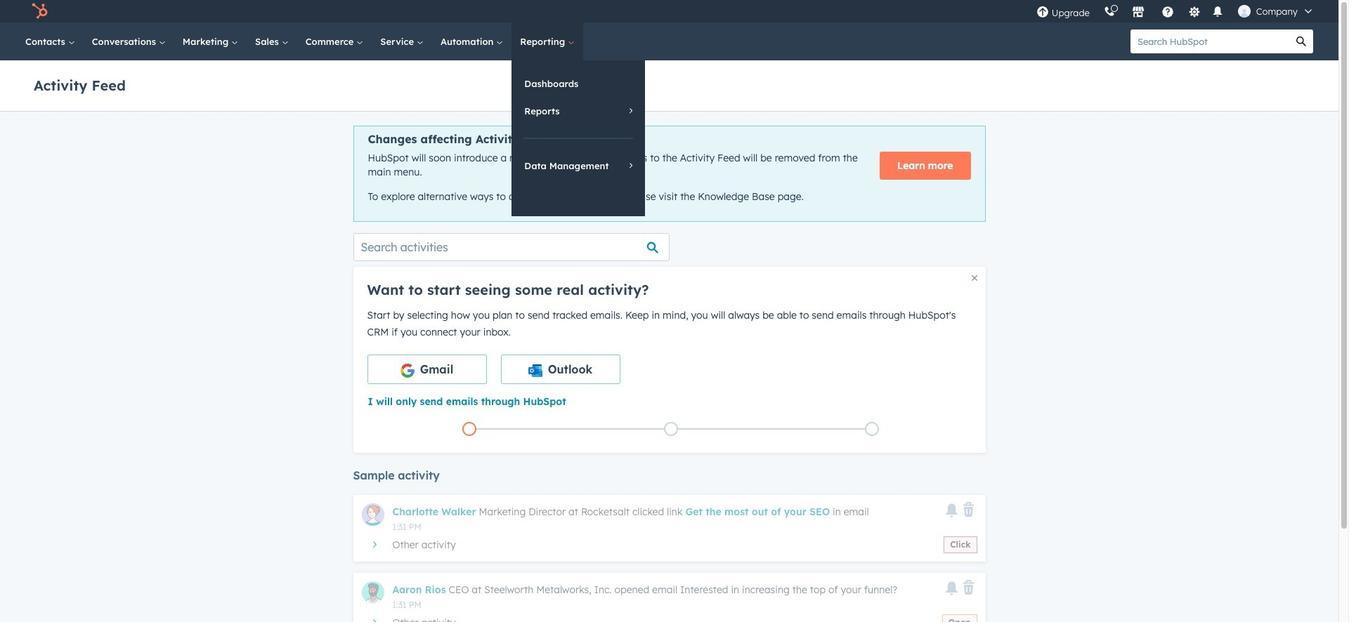 Task type: locate. For each thing, give the bounding box(es) containing it.
onboarding.steps.finalstep.title image
[[869, 426, 876, 434]]

onboarding.steps.sendtrackedemailingmail.title image
[[667, 426, 674, 434]]

None checkbox
[[501, 355, 620, 384]]

None checkbox
[[367, 355, 487, 384]]

list
[[369, 419, 973, 439]]

reporting menu
[[512, 60, 646, 216]]

menu
[[1030, 0, 1322, 22]]



Task type: describe. For each thing, give the bounding box(es) containing it.
marketplaces image
[[1132, 6, 1145, 19]]

Search activities search field
[[353, 233, 670, 261]]

jacob simon image
[[1238, 5, 1251, 18]]

Search HubSpot search field
[[1131, 30, 1290, 53]]

close image
[[972, 275, 977, 281]]



Task type: vqa. For each thing, say whether or not it's contained in the screenshot.
onboarding.steps.finalStep.title IMAGE
yes



